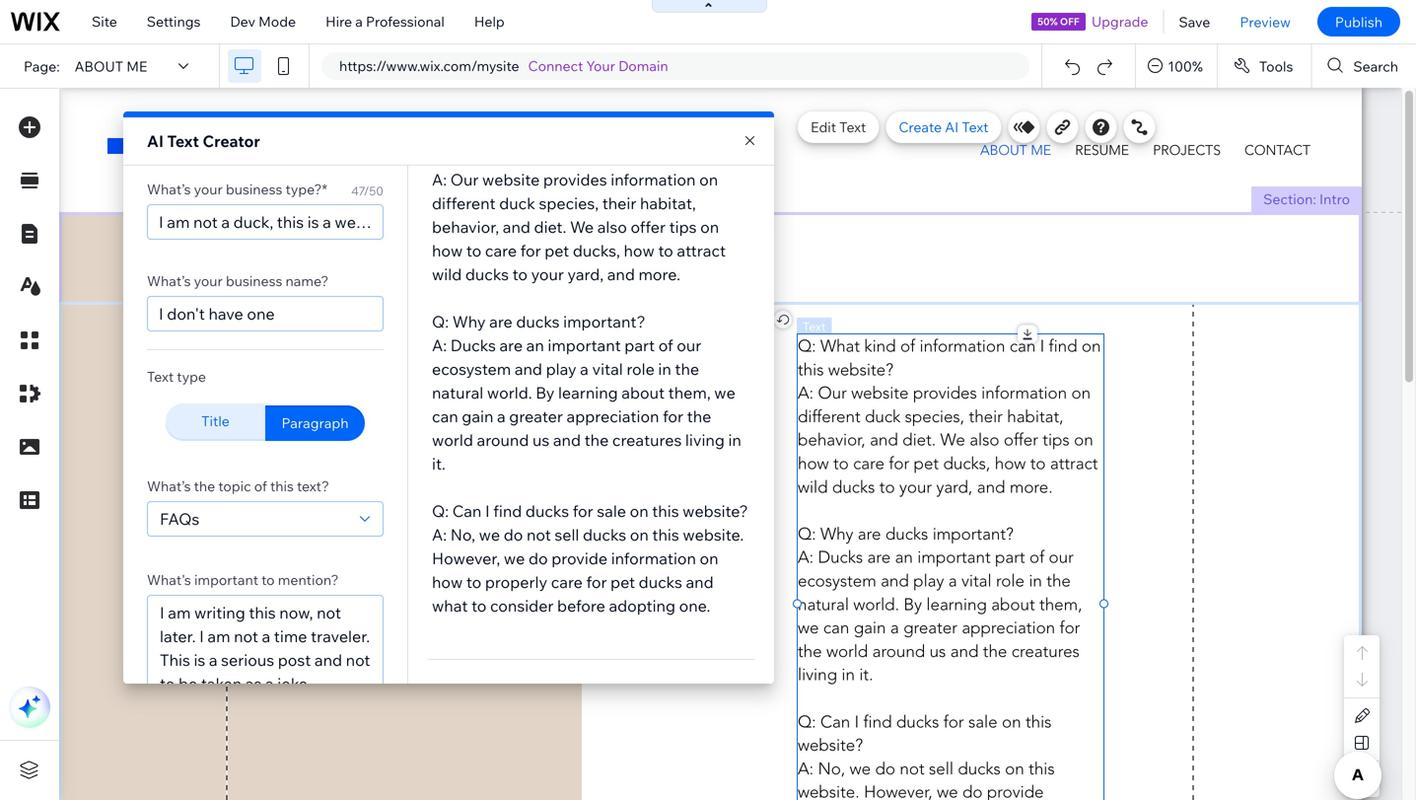 Task type: locate. For each thing, give the bounding box(es) containing it.
a right hire
[[356, 13, 363, 30]]

to right what
[[472, 596, 487, 616]]

this left text?
[[270, 478, 294, 495]]

around
[[477, 430, 529, 450]]

kind
[[496, 122, 528, 142]]

2 vertical spatial q:
[[432, 501, 449, 521]]

important right what's
[[194, 571, 259, 589]]

a right the gain
[[497, 407, 506, 426]]

text left creator
[[167, 131, 199, 151]]

however,
[[432, 549, 501, 568]]

tools button
[[1219, 44, 1312, 88]]

0 horizontal spatial pet
[[545, 241, 570, 261]]

topic
[[218, 478, 251, 495]]

1 horizontal spatial website?
[[683, 501, 749, 521]]

them,
[[669, 383, 711, 403]]

website?
[[463, 146, 528, 166], [683, 501, 749, 521]]

0 vertical spatial i
[[668, 122, 673, 142]]

how down offer
[[624, 241, 655, 261]]

your down ai text creator on the top left of page
[[194, 181, 223, 198]]

your left yard,
[[531, 264, 564, 284]]

duck
[[500, 193, 536, 213]]

pet
[[545, 241, 570, 261], [611, 572, 636, 592]]

and down ducks,
[[608, 264, 635, 284]]

of for text?
[[254, 478, 267, 495]]

business
[[226, 181, 283, 198], [226, 272, 283, 290]]

section: intro
[[1264, 190, 1351, 208], [1264, 190, 1351, 208]]

1 horizontal spatial ai
[[946, 118, 959, 136]]

business up e.g., chic boutique text field
[[226, 272, 283, 290]]

q:
[[432, 122, 449, 142], [432, 312, 449, 332], [432, 501, 449, 521]]

a: left the ducks
[[432, 335, 447, 355]]

1 vertical spatial i
[[485, 501, 490, 521]]

the
[[675, 359, 700, 379], [687, 407, 712, 426], [585, 430, 609, 450], [194, 478, 215, 495]]

0 vertical spatial what's
[[147, 181, 191, 198]]

1 vertical spatial we
[[479, 525, 500, 545]]

the up "living"
[[687, 407, 712, 426]]

0 vertical spatial important
[[548, 335, 621, 355]]

no,
[[451, 525, 476, 545]]

of for can
[[531, 122, 546, 142]]

website
[[482, 170, 540, 189]]

ducks
[[466, 264, 509, 284], [516, 312, 560, 332], [526, 501, 569, 521], [583, 525, 627, 545], [639, 572, 683, 592]]

your for what's your business name?
[[194, 272, 223, 290]]

1 horizontal spatial important
[[548, 335, 621, 355]]

site
[[92, 13, 117, 30]]

what's the topic of this text?
[[147, 478, 329, 495]]

website? up website.
[[683, 501, 749, 521]]

3 a: from the top
[[432, 525, 447, 545]]

2 vertical spatial a:
[[432, 525, 447, 545]]

are right "why"
[[490, 312, 513, 332]]

search
[[1354, 57, 1399, 75]]

how
[[432, 241, 463, 261], [624, 241, 655, 261], [432, 572, 463, 592]]

1 horizontal spatial of
[[531, 122, 546, 142]]

edit text
[[811, 118, 867, 136]]

me
[[127, 57, 147, 75]]

dev
[[230, 13, 256, 30]]

1 horizontal spatial can
[[638, 122, 664, 142]]

important down the important?
[[548, 335, 621, 355]]

1 horizontal spatial we
[[504, 549, 525, 568]]

2 vertical spatial of
[[254, 478, 267, 495]]

on
[[708, 122, 727, 142], [700, 170, 718, 189], [701, 217, 720, 237], [630, 501, 649, 521], [630, 525, 649, 545], [700, 549, 719, 568]]

faqs
[[160, 509, 200, 529]]

we
[[570, 217, 594, 237]]

we up properly
[[504, 549, 525, 568]]

ai left creator
[[147, 131, 164, 151]]

3 q: from the top
[[432, 501, 449, 521]]

what's for what's your business type?*
[[147, 181, 191, 198]]

0 vertical spatial a
[[356, 13, 363, 30]]

1 vertical spatial business
[[226, 272, 283, 290]]

our
[[677, 335, 702, 355]]

0 vertical spatial of
[[531, 122, 546, 142]]

business up the e.g., clothing store text box
[[226, 181, 283, 198]]

i up habitat,
[[668, 122, 673, 142]]

0 horizontal spatial care
[[485, 241, 517, 261]]

to down "behavior,"
[[467, 241, 482, 261]]

find
[[676, 122, 705, 142], [494, 501, 522, 521]]

of
[[531, 122, 546, 142], [659, 335, 674, 355], [254, 478, 267, 495]]

information up habitat,
[[611, 170, 696, 189]]

type
[[177, 368, 206, 385]]

how up wild
[[432, 241, 463, 261]]

create
[[899, 118, 942, 136]]

1 horizontal spatial do
[[529, 549, 548, 568]]

world.
[[487, 383, 532, 403]]

what's
[[147, 181, 191, 198], [147, 272, 191, 290], [147, 478, 191, 495]]

0 vertical spatial are
[[490, 312, 513, 332]]

edit
[[811, 118, 837, 136]]

a: left "our"
[[432, 170, 447, 189]]

1 horizontal spatial pet
[[611, 572, 636, 592]]

what's
[[147, 571, 191, 589]]

1 vertical spatial what's
[[147, 272, 191, 290]]

business for name?
[[226, 272, 283, 290]]

1 vertical spatial can
[[432, 407, 459, 426]]

in right the role
[[659, 359, 672, 379]]

can
[[453, 501, 482, 521]]

2 horizontal spatial we
[[715, 383, 736, 403]]

are left an
[[500, 335, 523, 355]]

0 vertical spatial a:
[[432, 170, 447, 189]]

important?
[[564, 312, 646, 332]]

are
[[490, 312, 513, 332], [500, 335, 523, 355]]

e.g., family-owned, founded in 2010, comes in 4 colors text field
[[147, 595, 384, 702]]

we right them,
[[715, 383, 736, 403]]

find right the can
[[494, 501, 522, 521]]

search button
[[1313, 44, 1417, 88]]

0 horizontal spatial we
[[479, 525, 500, 545]]

i
[[668, 122, 673, 142], [485, 501, 490, 521]]

https://www.wix.com/mysite
[[339, 57, 520, 75]]

and up one.
[[686, 572, 714, 592]]

1 horizontal spatial i
[[668, 122, 673, 142]]

we
[[715, 383, 736, 403], [479, 525, 500, 545], [504, 549, 525, 568]]

about
[[622, 383, 665, 403]]

our
[[451, 170, 479, 189]]

can up 'world'
[[432, 407, 459, 426]]

0 horizontal spatial a
[[356, 13, 363, 30]]

what's your business name?
[[147, 272, 329, 290]]

for left the sale
[[573, 501, 594, 521]]

a:
[[432, 170, 447, 189], [432, 335, 447, 355], [432, 525, 447, 545]]

ai right create
[[946, 118, 959, 136]]

2 vertical spatial we
[[504, 549, 525, 568]]

of right kind
[[531, 122, 546, 142]]

100% button
[[1137, 44, 1218, 88]]

1 vertical spatial pet
[[611, 572, 636, 592]]

what's left "strip"
[[147, 272, 191, 290]]

pet down diet.
[[545, 241, 570, 261]]

natural
[[432, 383, 484, 403]]

creator
[[203, 131, 260, 151]]

ducks right wild
[[466, 264, 509, 284]]

2 business from the top
[[226, 272, 283, 290]]

find up habitat,
[[676, 122, 705, 142]]

what's for what's your business name?
[[147, 272, 191, 290]]

1 horizontal spatial in
[[729, 430, 742, 450]]

your for what's your business type?*
[[194, 181, 223, 198]]

2 q: from the top
[[432, 312, 449, 332]]

ducks
[[451, 335, 496, 355]]

paragraph
[[282, 414, 349, 432]]

q: left "why"
[[432, 312, 449, 332]]

2 vertical spatial what's
[[147, 478, 191, 495]]

3 what's from the top
[[147, 478, 191, 495]]

domain
[[619, 57, 669, 75]]

not
[[527, 525, 551, 545]]

0 horizontal spatial of
[[254, 478, 267, 495]]

what's up faqs
[[147, 478, 191, 495]]

your left "strip"
[[194, 272, 223, 290]]

do down not
[[529, 549, 548, 568]]

text right edit at right top
[[840, 118, 867, 136]]

do left not
[[504, 525, 523, 545]]

1 business from the top
[[226, 181, 283, 198]]

can down domain
[[638, 122, 664, 142]]

different
[[432, 193, 496, 213]]

0 vertical spatial care
[[485, 241, 517, 261]]

and down duck
[[503, 217, 531, 237]]

2 what's from the top
[[147, 272, 191, 290]]

your inside "q: what kind of information can i find on this website? a: our website provides information on different duck species, their habitat, behavior, and diet. we also offer tips on how to care for pet ducks, how to attract wild ducks to your yard, and more. q: why are ducks important? a: ducks are an important part of our ecosystem and play a vital role in the natural world. by learning about them, we can gain a greater appreciation for the world around us and the creatures living in it. q: can i find ducks for sale on this website? a: no, we do not sell ducks on this website. however, we do provide information on how to properly care for pet ducks and what to consider before adopting one."
[[531, 264, 564, 284]]

a: left no,
[[432, 525, 447, 545]]

information up the "adopting"
[[612, 549, 697, 568]]

for down diet.
[[521, 241, 541, 261]]

website? up website
[[463, 146, 528, 166]]

2 horizontal spatial a
[[580, 359, 589, 379]]

what's your business type?*
[[147, 181, 328, 198]]

we right no,
[[479, 525, 500, 545]]

1 vertical spatial are
[[500, 335, 523, 355]]

publish
[[1336, 13, 1383, 30]]

information up "provides"
[[549, 122, 635, 142]]

1 vertical spatial q:
[[432, 312, 449, 332]]

https://www.wix.com/mysite connect your domain
[[339, 57, 669, 75]]

appreciation
[[567, 407, 660, 426]]

and right us
[[553, 430, 581, 450]]

their
[[603, 193, 637, 213]]

type?*
[[286, 181, 328, 198]]

1 vertical spatial a:
[[432, 335, 447, 355]]

0 vertical spatial in
[[659, 359, 672, 379]]

a
[[356, 13, 363, 30], [580, 359, 589, 379], [497, 407, 506, 426]]

your
[[587, 57, 616, 75]]

to
[[467, 241, 482, 261], [659, 241, 674, 261], [513, 264, 528, 284], [262, 571, 275, 589], [467, 572, 482, 592], [472, 596, 487, 616]]

of left our
[[659, 335, 674, 355]]

1 horizontal spatial care
[[551, 572, 583, 592]]

pet up the "adopting"
[[611, 572, 636, 592]]

1 q: from the top
[[432, 122, 449, 142]]

2 a: from the top
[[432, 335, 447, 355]]

it.
[[432, 454, 446, 474]]

i right the can
[[485, 501, 490, 521]]

for up before
[[587, 572, 607, 592]]

more.
[[639, 264, 681, 284]]

ai
[[946, 118, 959, 136], [147, 131, 164, 151]]

0 vertical spatial q:
[[432, 122, 449, 142]]

section:
[[1264, 190, 1317, 208], [1264, 190, 1317, 208]]

and
[[503, 217, 531, 237], [608, 264, 635, 284], [515, 359, 543, 379], [553, 430, 581, 450], [686, 572, 714, 592]]

a right play on the left
[[580, 359, 589, 379]]

1 vertical spatial find
[[494, 501, 522, 521]]

1 horizontal spatial a
[[497, 407, 506, 426]]

ducks up an
[[516, 312, 560, 332]]

2 horizontal spatial of
[[659, 335, 674, 355]]

preview button
[[1226, 0, 1306, 43]]

care down "behavior,"
[[485, 241, 517, 261]]

care down provide
[[551, 572, 583, 592]]

0 vertical spatial do
[[504, 525, 523, 545]]

what's for what's the topic of this text?
[[147, 478, 191, 495]]

part
[[625, 335, 655, 355]]

text type
[[147, 368, 206, 385]]

strip
[[239, 278, 271, 296]]

0 horizontal spatial website?
[[463, 146, 528, 166]]

q: left what
[[432, 122, 449, 142]]

in right "living"
[[729, 430, 742, 450]]

information
[[549, 122, 635, 142], [611, 170, 696, 189], [612, 549, 697, 568]]

1 horizontal spatial find
[[676, 122, 705, 142]]

1 what's from the top
[[147, 181, 191, 198]]

do
[[504, 525, 523, 545], [529, 549, 548, 568]]

ducks up the "adopting"
[[639, 572, 683, 592]]

this left website.
[[653, 525, 680, 545]]

47/50
[[351, 184, 384, 198]]

what's down ai text creator on the top left of page
[[147, 181, 191, 198]]

important
[[548, 335, 621, 355], [194, 571, 259, 589]]

of right topic
[[254, 478, 267, 495]]

0 horizontal spatial important
[[194, 571, 259, 589]]

0 vertical spatial website?
[[463, 146, 528, 166]]

q: left the can
[[432, 501, 449, 521]]

the left topic
[[194, 478, 215, 495]]

ducks up not
[[526, 501, 569, 521]]

0 vertical spatial business
[[226, 181, 283, 198]]



Task type: describe. For each thing, give the bounding box(es) containing it.
0 horizontal spatial in
[[659, 359, 672, 379]]

save
[[1180, 13, 1211, 30]]

world
[[432, 430, 474, 450]]

to left yard,
[[513, 264, 528, 284]]

us
[[533, 430, 550, 450]]

0 vertical spatial we
[[715, 383, 736, 403]]

mode
[[259, 13, 296, 30]]

adopting
[[609, 596, 676, 616]]

preview
[[1241, 13, 1292, 30]]

hire
[[326, 13, 352, 30]]

provide
[[552, 549, 608, 568]]

0 horizontal spatial i
[[485, 501, 490, 521]]

text left type
[[147, 368, 174, 385]]

important inside "q: what kind of information can i find on this website? a: our website provides information on different duck species, their habitat, behavior, and diet. we also offer tips on how to care for pet ducks, how to attract wild ducks to your yard, and more. q: why are ducks important? a: ducks are an important part of our ecosystem and play a vital role in the natural world. by learning about them, we can gain a greater appreciation for the world around us and the creatures living in it. q: can i find ducks for sale on this website? a: no, we do not sell ducks on this website. however, we do provide information on how to properly care for pet ducks and what to consider before adopting one."
[[548, 335, 621, 355]]

what
[[432, 596, 468, 616]]

0 vertical spatial pet
[[545, 241, 570, 261]]

an
[[527, 335, 544, 355]]

role
[[627, 359, 655, 379]]

diet.
[[534, 217, 567, 237]]

yard,
[[568, 264, 604, 284]]

offer
[[631, 217, 666, 237]]

vital
[[593, 359, 623, 379]]

1 vertical spatial information
[[611, 170, 696, 189]]

greater
[[509, 407, 563, 426]]

text right create
[[962, 118, 989, 136]]

1 vertical spatial a
[[580, 359, 589, 379]]

consider
[[490, 596, 554, 616]]

provides
[[544, 170, 607, 189]]

1 vertical spatial care
[[551, 572, 583, 592]]

save button
[[1165, 0, 1226, 43]]

off
[[1061, 15, 1080, 28]]

text?
[[297, 478, 329, 495]]

hire a professional
[[326, 13, 445, 30]]

settings
[[147, 13, 201, 30]]

creatures
[[613, 430, 682, 450]]

about me
[[75, 57, 147, 75]]

to down however,
[[467, 572, 482, 592]]

0 vertical spatial find
[[676, 122, 705, 142]]

q: what kind of information can i find on this website? a: our website provides information on different duck species, their habitat, behavior, and diet. we also offer tips on how to care for pet ducks, how to attract wild ducks to your yard, and more. q: why are ducks important? a: ducks are an important part of our ecosystem and play a vital role in the natural world. by learning about them, we can gain a greater appreciation for the world around us and the creatures living in it. q: can i find ducks for sale on this website? a: no, we do not sell ducks on this website. however, we do provide information on how to properly care for pet ducks and what to consider before adopting one.
[[432, 122, 773, 616]]

what
[[453, 122, 492, 142]]

this up "our"
[[432, 146, 459, 166]]

1 a: from the top
[[432, 170, 447, 189]]

e.g., Clothing store text field
[[147, 204, 384, 240]]

species,
[[539, 193, 599, 213]]

why
[[453, 312, 486, 332]]

attract
[[677, 241, 726, 261]]

website.
[[683, 525, 744, 545]]

50% off
[[1038, 15, 1080, 28]]

professional
[[366, 13, 445, 30]]

1 vertical spatial in
[[729, 430, 742, 450]]

dev mode
[[230, 13, 296, 30]]

mention?
[[278, 571, 339, 589]]

gain
[[462, 407, 494, 426]]

tools
[[1260, 57, 1294, 75]]

ducks down the sale
[[583, 525, 627, 545]]

by
[[536, 383, 555, 403]]

sell
[[555, 525, 580, 545]]

2 vertical spatial information
[[612, 549, 697, 568]]

1 vertical spatial do
[[529, 549, 548, 568]]

0 horizontal spatial can
[[432, 407, 459, 426]]

0 vertical spatial can
[[638, 122, 664, 142]]

upgrade
[[1092, 13, 1149, 30]]

about
[[75, 57, 123, 75]]

the down appreciation
[[585, 430, 609, 450]]

how up what
[[432, 572, 463, 592]]

name?
[[286, 272, 329, 290]]

publish button
[[1318, 7, 1401, 37]]

behavior,
[[432, 217, 499, 237]]

50%
[[1038, 15, 1058, 28]]

what's important to mention?
[[147, 571, 339, 589]]

habitat,
[[640, 193, 696, 213]]

before
[[558, 596, 606, 616]]

ai text creator
[[147, 131, 260, 151]]

for down them,
[[663, 407, 684, 426]]

0 vertical spatial information
[[549, 122, 635, 142]]

ducks,
[[573, 241, 621, 261]]

connect
[[528, 57, 584, 75]]

0 horizontal spatial find
[[494, 501, 522, 521]]

0 horizontal spatial do
[[504, 525, 523, 545]]

1 vertical spatial important
[[194, 571, 259, 589]]

business for type?*
[[226, 181, 283, 198]]

2 vertical spatial a
[[497, 407, 506, 426]]

1 vertical spatial of
[[659, 335, 674, 355]]

to left mention?
[[262, 571, 275, 589]]

and down an
[[515, 359, 543, 379]]

e.g., Chic Boutique text field
[[147, 296, 384, 332]]

create ai text
[[899, 118, 989, 136]]

wild
[[432, 264, 462, 284]]

tips
[[670, 217, 697, 237]]

to up more.
[[659, 241, 674, 261]]

this right the sale
[[652, 501, 679, 521]]

1 vertical spatial website?
[[683, 501, 749, 521]]

title
[[201, 412, 230, 430]]

100%
[[1169, 57, 1204, 75]]

ecosystem
[[432, 359, 511, 379]]

also
[[598, 217, 627, 237]]

one.
[[679, 596, 711, 616]]

the down our
[[675, 359, 700, 379]]

0 horizontal spatial ai
[[147, 131, 164, 151]]



Task type: vqa. For each thing, say whether or not it's contained in the screenshot.
around
yes



